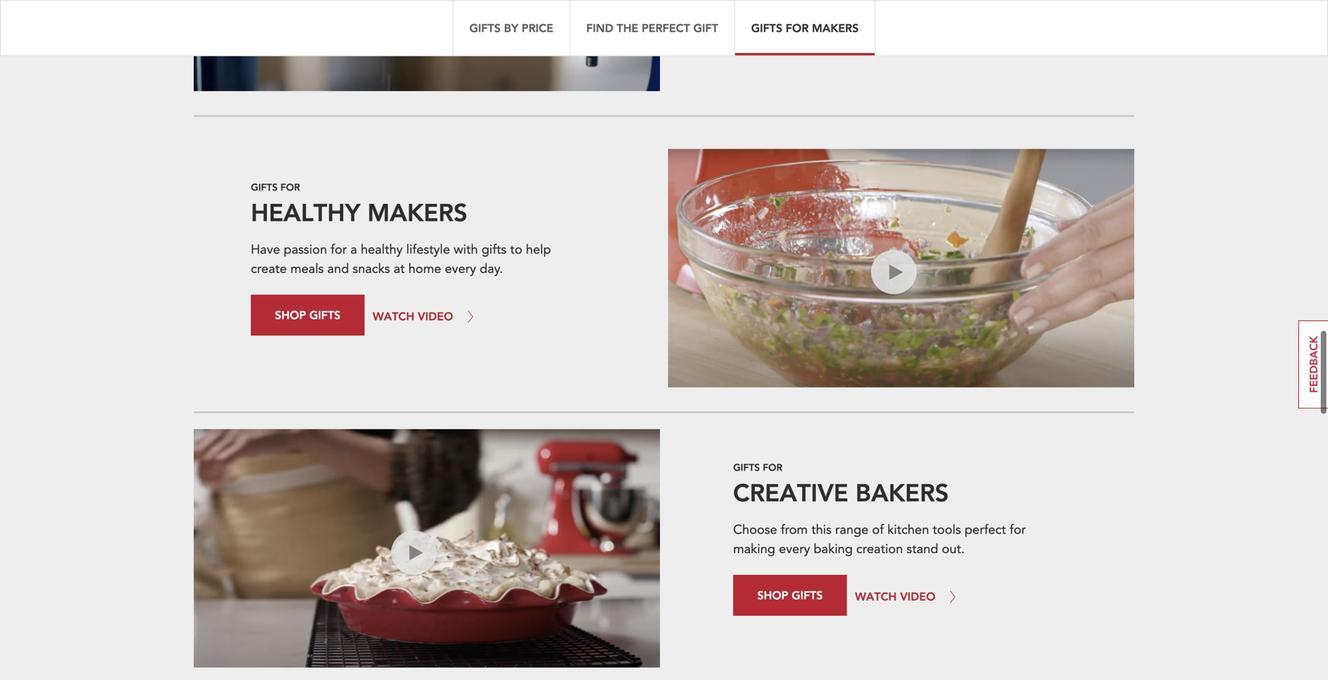 Task type: describe. For each thing, give the bounding box(es) containing it.
video for healthy makers
[[871, 310, 904, 327]]

price
[[522, 20, 553, 35]]

gifts inside gifts for healthy makers
[[251, 181, 278, 194]]

video thumbnail. image for bakers
[[194, 430, 660, 669]]

for inside button
[[786, 20, 809, 35]]

gifts by price
[[469, 20, 553, 35]]

for for creative bakers
[[763, 462, 782, 474]]

gifts
[[482, 241, 507, 259]]

0 vertical spatial shop
[[757, 11, 788, 26]]

icon for healthy makers
[[871, 324, 895, 342]]

watch video link for healthy makers
[[373, 295, 480, 338]]

0 vertical spatial shop gifts
[[757, 11, 823, 26]]

0 vertical spatial watch
[[855, 12, 897, 27]]

gifts for makers button
[[734, 0, 876, 56]]

for inside have passion for a healthy lifestyle with gifts to help create meals and snacks at home every day.
[[331, 241, 347, 259]]

gifts by price button
[[452, 0, 569, 56]]

gifts for creative bakers
[[733, 462, 949, 509]]

help
[[526, 241, 551, 259]]

by
[[504, 20, 518, 35]]

kitchen
[[887, 522, 929, 539]]

find
[[586, 20, 613, 35]]

0 vertical spatial video thumbnail. image
[[194, 0, 660, 91]]

watch for creative bakers
[[391, 575, 428, 593]]

have
[[251, 241, 280, 259]]

watch for creative bakers
[[855, 590, 897, 605]]

shop gifts link for creative bakers
[[733, 576, 847, 617]]

have passion for a healthy lifestyle with gifts to help create meals and snacks at home every day.
[[251, 241, 551, 278]]

gifts inside gifts for creative bakers
[[733, 462, 760, 474]]

create
[[251, 260, 287, 278]]

stand
[[907, 541, 938, 559]]

watch video for healthy makers
[[373, 309, 453, 324]]

gifts for makers
[[751, 20, 859, 35]]

0 vertical spatial watch video link
[[855, 0, 962, 42]]

shop for creative bakers
[[757, 589, 788, 603]]

icon for creative bakers
[[391, 605, 416, 623]]

out.
[[942, 541, 965, 559]]

video thumbnail. image for makers
[[668, 149, 1134, 388]]



Task type: locate. For each thing, give the bounding box(es) containing it.
0 vertical spatial video
[[871, 310, 904, 327]]

0 vertical spatial video
[[900, 12, 935, 27]]

for
[[786, 20, 809, 35], [280, 181, 300, 194], [763, 462, 782, 474]]

1 horizontal spatial for
[[1010, 522, 1026, 539]]

find the perfect gift button
[[569, 0, 734, 56]]

1 vertical spatial watch video
[[373, 309, 453, 324]]

video for healthy makers
[[418, 309, 453, 324]]

for right perfect
[[1010, 522, 1026, 539]]

1 vertical spatial shop gifts
[[275, 308, 341, 323]]

bakers
[[855, 477, 949, 509]]

gifts for healthy makers
[[251, 181, 467, 228]]

makers
[[812, 20, 859, 35], [367, 196, 467, 228]]

0 horizontal spatial for
[[280, 181, 300, 194]]

range
[[835, 522, 869, 539]]

0 horizontal spatial makers
[[367, 196, 467, 228]]

1 horizontal spatial watch video icon
[[871, 295, 907, 342]]

watch video link
[[855, 0, 962, 42], [373, 295, 480, 338], [855, 576, 962, 619]]

watch video icon
[[871, 295, 907, 342], [391, 575, 428, 623]]

shop down making
[[757, 589, 788, 603]]

1 vertical spatial watch
[[373, 309, 414, 324]]

watch video for creative bakers
[[855, 590, 935, 605]]

for inside gifts for creative bakers
[[763, 462, 782, 474]]

and
[[327, 260, 349, 278]]

creative
[[733, 477, 848, 509]]

watch video
[[855, 12, 935, 27], [373, 309, 453, 324], [855, 590, 935, 605]]

watch video icon for healthy makers
[[871, 295, 907, 342]]

1 vertical spatial every
[[779, 541, 810, 559]]

gift
[[693, 20, 718, 35]]

baking
[[814, 541, 853, 559]]

shop right gift
[[757, 11, 788, 26]]

1 vertical spatial for
[[280, 181, 300, 194]]

shop gifts link for healthy makers
[[251, 295, 365, 336]]

healthy
[[251, 196, 360, 228]]

1 vertical spatial video thumbnail. image
[[668, 149, 1134, 388]]

of
[[872, 522, 884, 539]]

with
[[454, 241, 478, 259]]

2 vertical spatial video thumbnail. image
[[194, 430, 660, 669]]

1 vertical spatial video
[[391, 590, 425, 608]]

1 vertical spatial for
[[1010, 522, 1026, 539]]

video
[[871, 310, 904, 327], [391, 590, 425, 608]]

0 vertical spatial watch
[[871, 295, 907, 312]]

every
[[445, 260, 476, 278], [779, 541, 810, 559]]

choose
[[733, 522, 777, 539]]

0 vertical spatial watch video icon
[[871, 295, 907, 342]]

1 horizontal spatial makers
[[812, 20, 859, 35]]

watch for healthy makers
[[373, 309, 414, 324]]

2 vertical spatial shop gifts link
[[733, 576, 847, 617]]

perfect
[[642, 20, 690, 35]]

2 vertical spatial shop
[[757, 589, 788, 603]]

0 horizontal spatial video
[[391, 590, 425, 608]]

find the perfect gift
[[586, 20, 718, 35]]

watch
[[855, 12, 897, 27], [373, 309, 414, 324], [855, 590, 897, 605]]

for inside 'choose from this range of kitchen tools perfect for making every baking creation stand out.'
[[1010, 522, 1026, 539]]

2 vertical spatial watch video link
[[855, 576, 962, 619]]

shop gifts for healthy makers
[[275, 308, 341, 323]]

every inside have passion for a healthy lifestyle with gifts to help create meals and snacks at home every day.
[[445, 260, 476, 278]]

shop gifts for creative bakers
[[757, 589, 823, 603]]

every down from
[[779, 541, 810, 559]]

healthy
[[361, 241, 403, 259]]

1 horizontal spatial every
[[779, 541, 810, 559]]

video for creative bakers
[[900, 590, 935, 605]]

the
[[617, 20, 638, 35]]

1 vertical spatial makers
[[367, 196, 467, 228]]

tools
[[933, 522, 961, 539]]

1 vertical spatial video
[[418, 309, 453, 324]]

1 horizontal spatial icon
[[871, 324, 895, 342]]

watch for healthy makers
[[871, 295, 907, 312]]

video for creative bakers
[[391, 590, 425, 608]]

meals
[[290, 260, 324, 278]]

1 vertical spatial watch video link
[[373, 295, 480, 338]]

for left a
[[331, 241, 347, 259]]

0 vertical spatial every
[[445, 260, 476, 278]]

every inside 'choose from this range of kitchen tools perfect for making every baking creation stand out.'
[[779, 541, 810, 559]]

choose from this range of kitchen tools perfect for making every baking creation stand out.
[[733, 522, 1026, 559]]

perfect
[[965, 522, 1006, 539]]

at
[[394, 260, 405, 278]]

watch video link for creative bakers
[[855, 576, 962, 619]]

0 vertical spatial for
[[331, 241, 347, 259]]

shop
[[757, 11, 788, 26], [275, 308, 306, 323], [757, 589, 788, 603]]

passion
[[284, 241, 327, 259]]

a
[[350, 241, 357, 259]]

site feedback image
[[1298, 321, 1328, 409]]

gifts
[[792, 11, 823, 26], [469, 20, 501, 35], [751, 20, 782, 35], [251, 181, 278, 194], [309, 308, 341, 323], [733, 462, 760, 474], [792, 589, 823, 603]]

home
[[408, 260, 441, 278]]

shop down meals
[[275, 308, 306, 323]]

to
[[510, 241, 522, 259]]

0 vertical spatial shop gifts link
[[733, 0, 847, 39]]

1 horizontal spatial for
[[763, 462, 782, 474]]

2 vertical spatial for
[[763, 462, 782, 474]]

shop gifts
[[757, 11, 823, 26], [275, 308, 341, 323], [757, 589, 823, 603]]

creation
[[856, 541, 903, 559]]

1 vertical spatial icon
[[391, 605, 416, 623]]

watch video icon for creative bakers
[[391, 575, 428, 623]]

2 vertical spatial watch video
[[855, 590, 935, 605]]

this
[[811, 522, 832, 539]]

watch
[[871, 295, 907, 312], [391, 575, 428, 593]]

0 horizontal spatial every
[[445, 260, 476, 278]]

1 horizontal spatial watch
[[871, 295, 907, 312]]

day.
[[480, 260, 503, 278]]

video thumbnail. image
[[194, 0, 660, 91], [668, 149, 1134, 388], [194, 430, 660, 669]]

0 horizontal spatial watch video icon
[[391, 575, 428, 623]]

for inside gifts for healthy makers
[[280, 181, 300, 194]]

0 vertical spatial icon
[[871, 324, 895, 342]]

0 vertical spatial watch video
[[855, 12, 935, 27]]

makers inside gifts for healthy makers
[[367, 196, 467, 228]]

1 vertical spatial shop gifts link
[[251, 295, 365, 336]]

0 vertical spatial for
[[786, 20, 809, 35]]

0 horizontal spatial watch
[[391, 575, 428, 593]]

1 vertical spatial watch video icon
[[391, 575, 428, 623]]

video
[[900, 12, 935, 27], [418, 309, 453, 324], [900, 590, 935, 605]]

2 vertical spatial video
[[900, 590, 935, 605]]

shop for healthy makers
[[275, 308, 306, 323]]

0 horizontal spatial for
[[331, 241, 347, 259]]

2 vertical spatial watch
[[855, 590, 897, 605]]

1 vertical spatial watch
[[391, 575, 428, 593]]

lifestyle
[[406, 241, 450, 259]]

every down with
[[445, 260, 476, 278]]

0 horizontal spatial icon
[[391, 605, 416, 623]]

for
[[331, 241, 347, 259], [1010, 522, 1026, 539]]

0 vertical spatial makers
[[812, 20, 859, 35]]

1 vertical spatial shop
[[275, 308, 306, 323]]

for for healthy makers
[[280, 181, 300, 194]]

makers inside gifts for makers button
[[812, 20, 859, 35]]

snacks
[[353, 260, 390, 278]]

from
[[781, 522, 808, 539]]

2 vertical spatial shop gifts
[[757, 589, 823, 603]]

shop gifts link
[[733, 0, 847, 39], [251, 295, 365, 336], [733, 576, 847, 617]]

icon
[[871, 324, 895, 342], [391, 605, 416, 623]]

1 horizontal spatial video
[[871, 310, 904, 327]]

making
[[733, 541, 775, 559]]

2 horizontal spatial for
[[786, 20, 809, 35]]



Task type: vqa. For each thing, say whether or not it's contained in the screenshot.
Contour Silver icon
no



